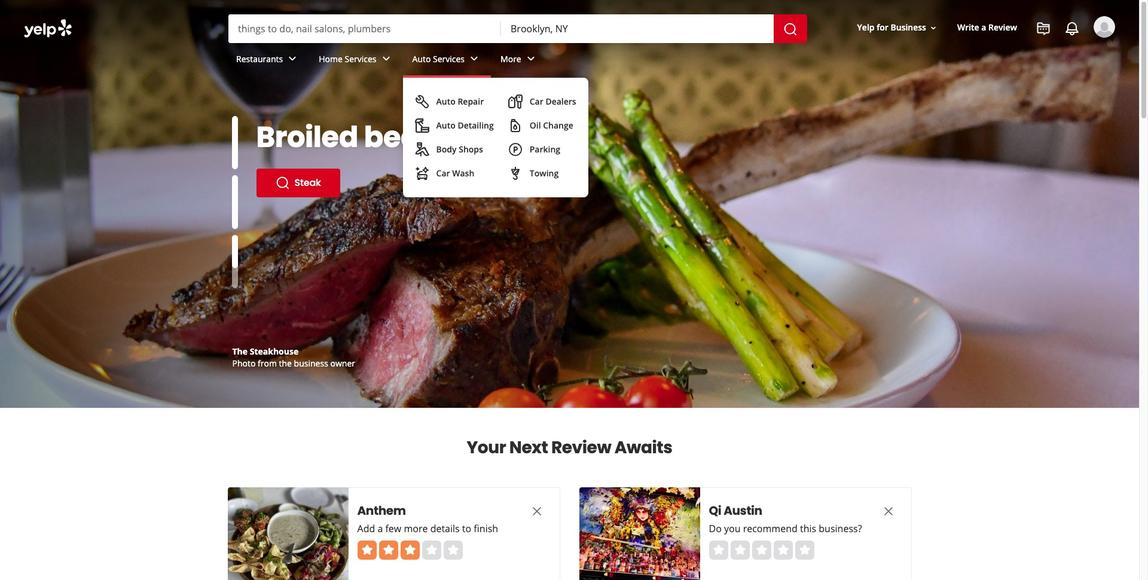 Task type: locate. For each thing, give the bounding box(es) containing it.
shops
[[459, 144, 483, 155]]

auto right 24 auto repair v2 'icon' at the left of page
[[436, 96, 456, 107]]

home
[[319, 53, 343, 64]]

dealers
[[546, 96, 576, 107]]

1 vertical spatial car
[[436, 167, 450, 179]]

address, neighborhood, city, state or zip text field
[[501, 14, 774, 43]]

auto detailing
[[436, 120, 494, 131]]

do you recommend this business?
[[709, 522, 862, 535]]

16 chevron down v2 image
[[929, 23, 938, 33]]

for
[[877, 22, 889, 33]]

0 vertical spatial a
[[982, 22, 987, 33]]

qi austin link
[[709, 502, 859, 519]]

home services
[[319, 53, 377, 64]]

from
[[258, 358, 277, 369]]

1 services from the left
[[345, 53, 377, 64]]

car inside "link"
[[436, 167, 450, 179]]

2 none field from the left
[[501, 14, 774, 43]]

24 chevron down v2 image for restaurants
[[285, 52, 300, 66]]

none field the things to do, nail salons, plumbers
[[228, 14, 501, 43]]

car left wash
[[436, 167, 450, 179]]

24 chevron down v2 image right more
[[524, 52, 538, 66]]

dismiss card image
[[530, 504, 544, 518], [881, 504, 896, 518]]

2 vertical spatial auto
[[436, 120, 456, 131]]

0 horizontal spatial car
[[436, 167, 450, 179]]

review right next
[[551, 436, 611, 459]]

24 chevron down v2 image inside more link
[[524, 52, 538, 66]]

you
[[724, 522, 741, 535]]

auto for auto detailing
[[436, 120, 456, 131]]

2 24 chevron down v2 image from the left
[[467, 52, 482, 66]]

0 vertical spatial auto
[[412, 53, 431, 64]]

1 vertical spatial review
[[551, 436, 611, 459]]

1 24 chevron down v2 image from the left
[[285, 52, 300, 66]]

wash
[[452, 167, 475, 179]]

3 24 chevron down v2 image from the left
[[524, 52, 538, 66]]

1 vertical spatial auto
[[436, 96, 456, 107]]

24 chevron down v2 image
[[285, 52, 300, 66], [467, 52, 482, 66], [524, 52, 538, 66]]

2 services from the left
[[433, 53, 465, 64]]

few
[[385, 522, 402, 535]]

0 horizontal spatial dismiss card image
[[530, 504, 544, 518]]

steakhouse
[[250, 346, 299, 357]]

business categories element
[[227, 43, 1116, 197]]

car right the 24 car dealer v2 image
[[530, 96, 544, 107]]

this
[[800, 522, 817, 535]]

None radio
[[709, 541, 728, 560], [795, 541, 814, 560], [709, 541, 728, 560], [795, 541, 814, 560]]

car
[[530, 96, 544, 107], [436, 167, 450, 179]]

add
[[357, 522, 375, 535]]

24 chevron down v2 image inside the restaurants link
[[285, 52, 300, 66]]

24 chevron down v2 image for auto services
[[467, 52, 482, 66]]

qi austin
[[709, 502, 762, 519]]

auto services
[[412, 53, 465, 64]]

car dealers link
[[503, 90, 581, 114]]

1 horizontal spatial review
[[989, 22, 1017, 33]]

0 horizontal spatial review
[[551, 436, 611, 459]]

to
[[462, 522, 471, 535]]

24 car dealer v2 image
[[508, 95, 523, 109]]

None field
[[228, 14, 501, 43], [501, 14, 774, 43]]

services left 24 chevron down v2 icon
[[345, 53, 377, 64]]

a right write
[[982, 22, 987, 33]]

services inside home services link
[[345, 53, 377, 64]]

1 horizontal spatial 24 chevron down v2 image
[[467, 52, 482, 66]]

0 vertical spatial review
[[989, 22, 1017, 33]]

auto up body
[[436, 120, 456, 131]]

oil
[[530, 120, 541, 131]]

none search field containing yelp for business
[[0, 0, 1139, 197]]

business
[[891, 22, 927, 33]]

a left few
[[378, 522, 383, 535]]

broiled
[[256, 117, 358, 157]]

None radio
[[731, 541, 750, 560], [752, 541, 771, 560], [774, 541, 793, 560], [731, 541, 750, 560], [752, 541, 771, 560], [774, 541, 793, 560]]

yelp
[[857, 22, 875, 33]]

24 chevron down v2 image inside auto services link
[[467, 52, 482, 66]]

0 horizontal spatial 24 chevron down v2 image
[[285, 52, 300, 66]]

24 oil change v2 image
[[508, 118, 523, 133]]

None search field
[[228, 14, 808, 43]]

1 vertical spatial a
[[378, 522, 383, 535]]

menu containing auto repair
[[403, 78, 588, 197]]

24 chevron down v2 image right auto services
[[467, 52, 482, 66]]

review inside write a review link
[[989, 22, 1017, 33]]

austin
[[724, 502, 762, 519]]

24 body shop v2 image
[[415, 142, 429, 157]]

your next review awaits
[[467, 436, 673, 459]]

car wash
[[436, 167, 475, 179]]

services up auto repair link on the left top
[[433, 53, 465, 64]]

2 horizontal spatial 24 chevron down v2 image
[[524, 52, 538, 66]]

None search field
[[0, 0, 1139, 197]]

more link
[[491, 43, 548, 78]]

0 horizontal spatial services
[[345, 53, 377, 64]]

menu
[[403, 78, 588, 197]]

photo of qi austin image
[[579, 487, 700, 580]]

oil change link
[[503, 114, 581, 138]]

a inside write a review link
[[982, 22, 987, 33]]

auto
[[412, 53, 431, 64], [436, 96, 456, 107], [436, 120, 456, 131]]

24 car wash v2 image
[[415, 166, 429, 181]]

1 horizontal spatial car
[[530, 96, 544, 107]]

steak
[[295, 176, 321, 190]]

parking link
[[503, 138, 581, 162]]

yelp for business
[[857, 22, 927, 33]]

review
[[989, 22, 1017, 33], [551, 436, 611, 459]]

services inside auto services link
[[433, 53, 465, 64]]

none search field inside explore banner section banner
[[228, 14, 808, 43]]

1 horizontal spatial services
[[433, 53, 465, 64]]

1 horizontal spatial dismiss card image
[[881, 504, 896, 518]]

1 none field from the left
[[228, 14, 501, 43]]

auto right 24 chevron down v2 icon
[[412, 53, 431, 64]]

anthem
[[357, 502, 406, 519]]

parking
[[530, 144, 561, 155]]

0 horizontal spatial a
[[378, 522, 383, 535]]

beauty
[[364, 117, 469, 157]]

business?
[[819, 522, 862, 535]]

jeremy m. image
[[1094, 16, 1116, 38]]

1 dismiss card image from the left
[[530, 504, 544, 518]]

anthem link
[[357, 502, 507, 519]]

24 chevron down v2 image for more
[[524, 52, 538, 66]]

select slide image
[[232, 116, 238, 169], [232, 175, 238, 229], [232, 215, 238, 268]]

things to do, nail salons, plumbers text field
[[228, 14, 501, 43]]

a
[[982, 22, 987, 33], [378, 522, 383, 535]]

24 search v2 image
[[275, 176, 290, 190]]

0 vertical spatial car
[[530, 96, 544, 107]]

24 chevron down v2 image right restaurants
[[285, 52, 300, 66]]

more
[[501, 53, 521, 64]]

services
[[345, 53, 377, 64], [433, 53, 465, 64]]

review right write
[[989, 22, 1017, 33]]

search image
[[784, 22, 798, 36]]

body shops
[[436, 144, 483, 155]]

1 horizontal spatial a
[[982, 22, 987, 33]]

2 dismiss card image from the left
[[881, 504, 896, 518]]



Task type: describe. For each thing, give the bounding box(es) containing it.
(no rating) image
[[709, 541, 814, 560]]

yelp for business button
[[853, 17, 943, 39]]

home services link
[[309, 43, 403, 78]]

body shops link
[[410, 138, 499, 162]]

menu inside business categories element
[[403, 78, 588, 197]]

user actions element
[[848, 15, 1132, 89]]

restaurants link
[[227, 43, 309, 78]]

body
[[436, 144, 457, 155]]

24 towing v2 image
[[508, 166, 523, 181]]

write a review
[[958, 22, 1017, 33]]

photo
[[232, 358, 256, 369]]

car dealers
[[530, 96, 576, 107]]

notifications image
[[1065, 22, 1080, 36]]

auto repair link
[[410, 90, 499, 114]]

a for few
[[378, 522, 383, 535]]

awaits
[[615, 436, 673, 459]]

business
[[294, 358, 328, 369]]

the
[[232, 346, 248, 357]]

the steakhouse photo from the business owner
[[232, 346, 355, 369]]

dismiss card image for anthem
[[530, 504, 544, 518]]

2 select slide image from the top
[[232, 175, 238, 229]]

explore banner section banner
[[0, 0, 1139, 408]]

24 chevron down v2 image
[[379, 52, 393, 66]]

rating element
[[709, 541, 814, 560]]

services for auto services
[[433, 53, 465, 64]]

write a review link
[[953, 17, 1022, 39]]

more
[[404, 522, 428, 535]]

recommend
[[743, 522, 798, 535]]

towing link
[[503, 162, 581, 185]]

car wash link
[[410, 162, 499, 185]]

24 auto repair v2 image
[[415, 95, 429, 109]]

oil change
[[530, 120, 574, 131]]

broiled beauty
[[256, 117, 469, 157]]

restaurants
[[236, 53, 283, 64]]

change
[[543, 120, 574, 131]]

photo of anthem image
[[228, 487, 348, 580]]

next
[[510, 436, 548, 459]]

none field address, neighborhood, city, state or zip
[[501, 14, 774, 43]]

1 select slide image from the top
[[232, 116, 238, 169]]

detailing
[[458, 120, 494, 131]]

steak link
[[256, 169, 340, 197]]

auto detailing link
[[410, 114, 499, 138]]

towing
[[530, 167, 559, 179]]

24 auto detailing v2 image
[[415, 118, 429, 133]]

auto repair
[[436, 96, 484, 107]]

your
[[467, 436, 506, 459]]

review for a
[[989, 22, 1017, 33]]

3 star rating image
[[357, 541, 463, 560]]

car for car dealers
[[530, 96, 544, 107]]

write
[[958, 22, 980, 33]]

review for next
[[551, 436, 611, 459]]

owner
[[330, 358, 355, 369]]

add a few more details to finish
[[357, 522, 498, 535]]

auto for auto services
[[412, 53, 431, 64]]

repair
[[458, 96, 484, 107]]

finish
[[474, 522, 498, 535]]

do
[[709, 522, 722, 535]]

dismiss card image for qi austin
[[881, 504, 896, 518]]

3 select slide image from the top
[[232, 215, 238, 268]]

qi
[[709, 502, 722, 519]]

car for car wash
[[436, 167, 450, 179]]

details
[[430, 522, 460, 535]]

services for home services
[[345, 53, 377, 64]]

24 parking v2 image
[[508, 142, 523, 157]]

the
[[279, 358, 292, 369]]

the steakhouse link
[[232, 346, 299, 357]]

auto for auto repair
[[436, 96, 456, 107]]

auto services link
[[403, 43, 491, 78]]

projects image
[[1037, 22, 1051, 36]]

a for review
[[982, 22, 987, 33]]



Task type: vqa. For each thing, say whether or not it's contained in the screenshot.
1st 24 chevron down v2 icon from the right
no



